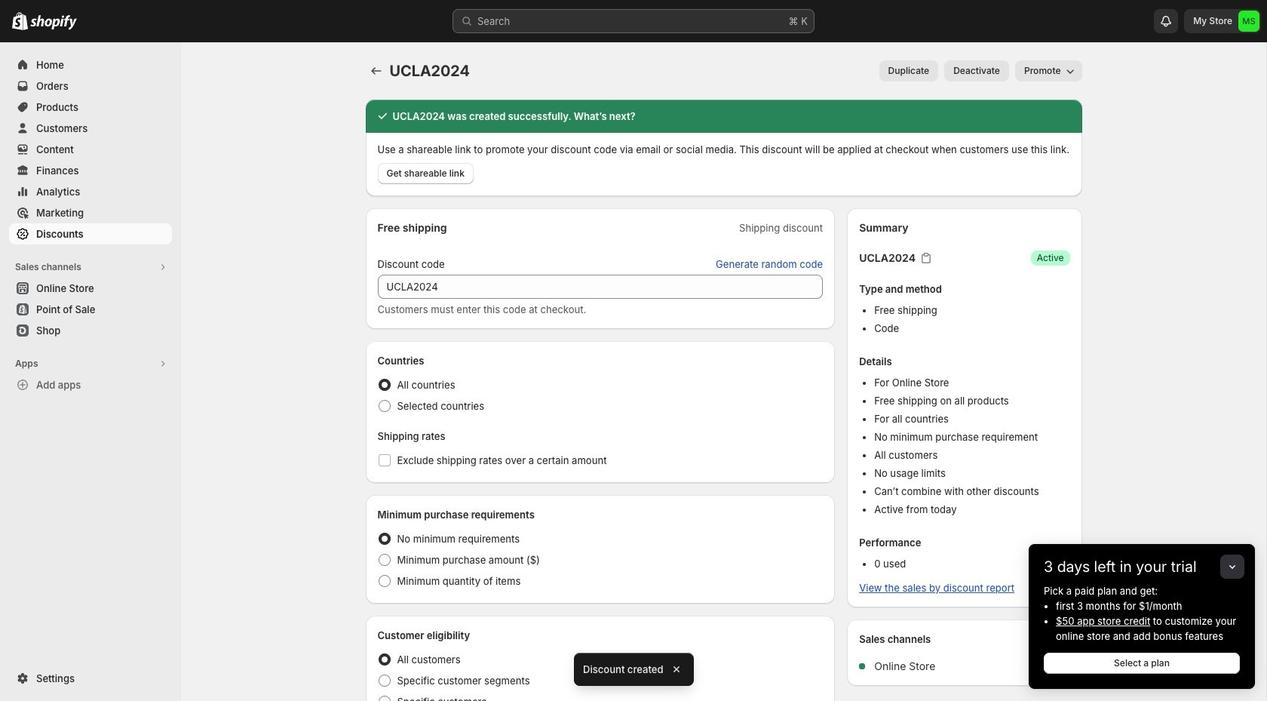 Task type: locate. For each thing, give the bounding box(es) containing it.
1 horizontal spatial shopify image
[[30, 15, 77, 30]]

0 horizontal spatial shopify image
[[12, 12, 28, 30]]

shopify image
[[12, 12, 28, 30], [30, 15, 77, 30]]

None text field
[[378, 275, 824, 299]]



Task type: describe. For each thing, give the bounding box(es) containing it.
my store image
[[1239, 11, 1260, 32]]



